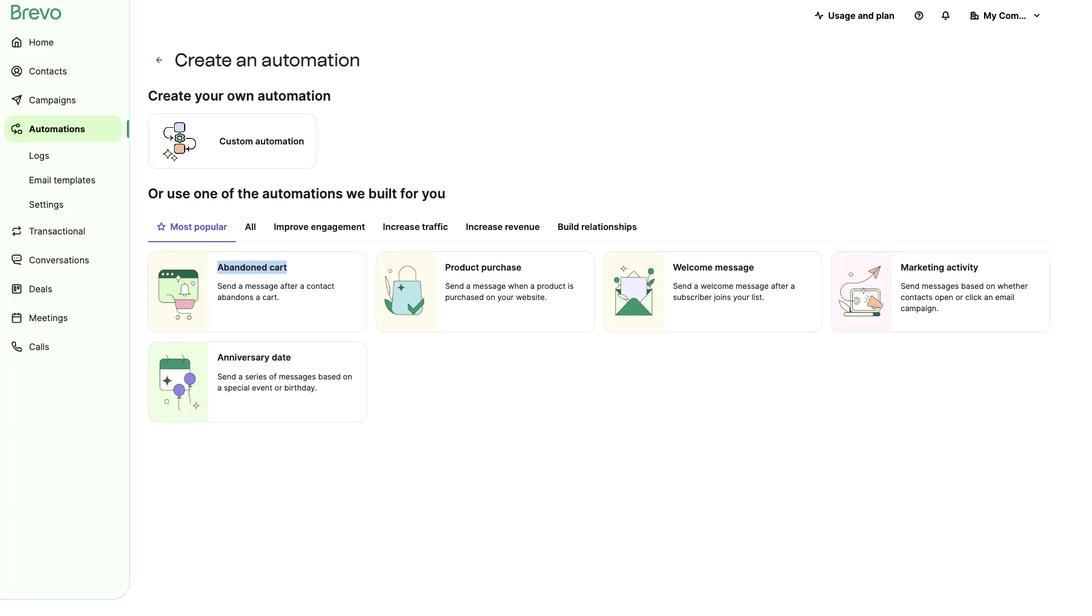 Task type: describe. For each thing, give the bounding box(es) containing it.
birthday.
[[284, 383, 317, 393]]

click
[[965, 293, 982, 302]]

0 horizontal spatial an
[[236, 49, 257, 71]]

welcome message
[[673, 262, 754, 273]]

send for product
[[445, 282, 464, 291]]

of for messages
[[269, 372, 277, 382]]

conversations
[[29, 255, 89, 266]]

welcome
[[701, 282, 734, 291]]

marketing
[[901, 262, 944, 273]]

send a series of messages based on a special event or birthday.
[[217, 372, 352, 393]]

automations
[[29, 124, 85, 134]]

revenue
[[505, 221, 540, 232]]

calls link
[[4, 334, 122, 361]]

after inside send a message after a contact abandons a cart.
[[280, 282, 298, 291]]

most popular link
[[148, 216, 236, 243]]

send for anniversary
[[217, 372, 236, 382]]

special
[[224, 383, 250, 393]]

website.
[[516, 293, 547, 302]]

message inside send a message when a product is purchased on your website.
[[473, 282, 506, 291]]

send for abandoned
[[217, 282, 236, 291]]

email templates link
[[4, 169, 122, 191]]

series
[[245, 372, 267, 382]]

transactional link
[[4, 218, 122, 245]]

use
[[167, 185, 190, 202]]

relationships
[[581, 221, 637, 232]]

1 vertical spatial automation
[[258, 87, 331, 104]]

logs
[[29, 150, 49, 161]]

abandons
[[217, 293, 254, 302]]

activity
[[947, 262, 979, 273]]

send a message after a contact abandons a cart.
[[217, 282, 335, 302]]

improve engagement
[[274, 221, 365, 232]]

based inside send a series of messages based on a special event or birthday.
[[318, 372, 341, 382]]

increase revenue
[[466, 221, 540, 232]]

of for the
[[221, 185, 234, 202]]

increase traffic
[[383, 221, 448, 232]]

message inside send a message after a contact abandons a cart.
[[245, 282, 278, 291]]

calls
[[29, 342, 49, 352]]

the
[[238, 185, 259, 202]]

campaigns link
[[4, 87, 122, 114]]

purchased
[[445, 293, 484, 302]]

open
[[935, 293, 954, 302]]

abandoned
[[217, 262, 267, 273]]

on inside send a series of messages based on a special event or birthday.
[[343, 372, 352, 382]]

create your own automation
[[148, 87, 331, 104]]

custom automation button
[[148, 112, 317, 171]]

create for create your own automation
[[148, 87, 191, 104]]

0 horizontal spatial your
[[195, 87, 224, 104]]

welcome
[[673, 262, 713, 273]]

message up send a welcome message after a subscriber joins your list.
[[715, 262, 754, 273]]

or inside send messages based on whether contacts open or click an email campaign.
[[956, 293, 963, 302]]

subscriber
[[673, 293, 712, 302]]

on inside send a message when a product is purchased on your website.
[[486, 293, 495, 302]]

when
[[508, 282, 528, 291]]

email templates
[[29, 175, 95, 186]]

send for marketing
[[901, 282, 920, 291]]

meetings
[[29, 313, 68, 324]]

anniversary date
[[217, 352, 291, 363]]

send a welcome message after a subscriber joins your list.
[[673, 282, 795, 302]]

settings link
[[4, 194, 122, 216]]

most popular
[[170, 221, 227, 232]]

logs link
[[4, 145, 122, 167]]

improve engagement link
[[265, 216, 374, 241]]

engagement
[[311, 221, 365, 232]]

built
[[368, 185, 397, 202]]

increase revenue link
[[457, 216, 549, 241]]

traffic
[[422, 221, 448, 232]]

contact
[[307, 282, 335, 291]]

templates
[[54, 175, 95, 186]]

automation inside button
[[255, 136, 304, 147]]

or use one of the automations we built for you
[[148, 185, 446, 202]]

product
[[537, 282, 566, 291]]

cart.
[[262, 293, 279, 302]]

own
[[227, 87, 254, 104]]

home link
[[4, 29, 122, 56]]

you
[[422, 185, 446, 202]]

build
[[558, 221, 579, 232]]

product
[[445, 262, 479, 273]]

my company
[[984, 10, 1040, 21]]



Task type: vqa. For each thing, say whether or not it's contained in the screenshot.


Task type: locate. For each thing, give the bounding box(es) containing it.
2 after from the left
[[771, 282, 789, 291]]

an
[[236, 49, 257, 71], [984, 293, 993, 302]]

increase left traffic
[[383, 221, 420, 232]]

automations
[[262, 185, 343, 202]]

my
[[984, 10, 997, 21]]

build relationships link
[[549, 216, 646, 241]]

abandoned cart
[[217, 262, 287, 273]]

send
[[217, 282, 236, 291], [445, 282, 464, 291], [673, 282, 692, 291], [901, 282, 920, 291], [217, 372, 236, 382]]

send up purchased
[[445, 282, 464, 291]]

list.
[[752, 293, 764, 302]]

message up the list.
[[736, 282, 769, 291]]

of up event
[[269, 372, 277, 382]]

your left 'own'
[[195, 87, 224, 104]]

1 vertical spatial or
[[275, 383, 282, 393]]

usage and plan
[[828, 10, 895, 21]]

is
[[568, 282, 574, 291]]

messages inside send messages based on whether contacts open or click an email campaign.
[[922, 282, 959, 291]]

or right event
[[275, 383, 282, 393]]

1 vertical spatial messages
[[279, 372, 316, 382]]

send inside send a welcome message after a subscriber joins your list.
[[673, 282, 692, 291]]

0 vertical spatial based
[[961, 282, 984, 291]]

purchase
[[481, 262, 522, 273]]

usage and plan button
[[806, 4, 904, 27]]

email
[[995, 293, 1015, 302]]

1 horizontal spatial after
[[771, 282, 789, 291]]

contacts
[[901, 293, 933, 302]]

0 horizontal spatial of
[[221, 185, 234, 202]]

0 vertical spatial or
[[956, 293, 963, 302]]

send up special
[[217, 372, 236, 382]]

0 horizontal spatial after
[[280, 282, 298, 291]]

whether
[[998, 282, 1028, 291]]

all
[[245, 221, 256, 232]]

send inside send messages based on whether contacts open or click an email campaign.
[[901, 282, 920, 291]]

send for welcome
[[673, 282, 692, 291]]

message inside send a welcome message after a subscriber joins your list.
[[736, 282, 769, 291]]

an inside send messages based on whether contacts open or click an email campaign.
[[984, 293, 993, 302]]

usage
[[828, 10, 856, 21]]

a
[[238, 282, 243, 291], [300, 282, 304, 291], [466, 282, 471, 291], [530, 282, 535, 291], [694, 282, 699, 291], [791, 282, 795, 291], [256, 293, 260, 302], [238, 372, 243, 382], [217, 383, 222, 393]]

messages up birthday.
[[279, 372, 316, 382]]

create an automation
[[175, 49, 360, 71]]

email
[[29, 175, 51, 186]]

create
[[175, 49, 232, 71], [148, 87, 191, 104]]

automations link
[[4, 116, 122, 142]]

campaign.
[[901, 304, 939, 314]]

of left the the
[[221, 185, 234, 202]]

1 horizontal spatial on
[[486, 293, 495, 302]]

marketing activity
[[901, 262, 979, 273]]

one
[[194, 185, 218, 202]]

event
[[252, 383, 272, 393]]

after
[[280, 282, 298, 291], [771, 282, 789, 291]]

after inside send a welcome message after a subscriber joins your list.
[[771, 282, 789, 291]]

2 vertical spatial automation
[[255, 136, 304, 147]]

your inside send a welcome message after a subscriber joins your list.
[[733, 293, 750, 302]]

joins
[[714, 293, 731, 302]]

0 horizontal spatial increase
[[383, 221, 420, 232]]

conversations link
[[4, 247, 122, 274]]

messages
[[922, 282, 959, 291], [279, 372, 316, 382]]

message up cart.
[[245, 282, 278, 291]]

or inside send a series of messages based on a special event or birthday.
[[275, 383, 282, 393]]

2 vertical spatial on
[[343, 372, 352, 382]]

send up abandons
[[217, 282, 236, 291]]

1 vertical spatial based
[[318, 372, 341, 382]]

an up 'own'
[[236, 49, 257, 71]]

2 increase from the left
[[466, 221, 503, 232]]

your left the list.
[[733, 293, 750, 302]]

improve
[[274, 221, 309, 232]]

0 vertical spatial create
[[175, 49, 232, 71]]

1 horizontal spatial of
[[269, 372, 277, 382]]

or left the click at right
[[956, 293, 963, 302]]

messages up open
[[922, 282, 959, 291]]

meetings link
[[4, 305, 122, 332]]

home
[[29, 37, 54, 48]]

transactional
[[29, 226, 85, 237]]

tab list
[[148, 216, 1050, 243]]

0 horizontal spatial based
[[318, 372, 341, 382]]

0 vertical spatial messages
[[922, 282, 959, 291]]

my company button
[[961, 4, 1050, 27]]

1 vertical spatial of
[[269, 372, 277, 382]]

deals link
[[4, 276, 122, 303]]

1 after from the left
[[280, 282, 298, 291]]

deals
[[29, 284, 52, 295]]

1 horizontal spatial based
[[961, 282, 984, 291]]

message
[[715, 262, 754, 273], [245, 282, 278, 291], [473, 282, 506, 291], [736, 282, 769, 291]]

message down product purchase
[[473, 282, 506, 291]]

contacts
[[29, 66, 67, 77]]

0 vertical spatial an
[[236, 49, 257, 71]]

0 horizontal spatial or
[[275, 383, 282, 393]]

send up subscriber
[[673, 282, 692, 291]]

all link
[[236, 216, 265, 241]]

company
[[999, 10, 1040, 21]]

cart
[[269, 262, 287, 273]]

2 horizontal spatial your
[[733, 293, 750, 302]]

2 horizontal spatial on
[[986, 282, 995, 291]]

1 horizontal spatial or
[[956, 293, 963, 302]]

0 vertical spatial automation
[[261, 49, 360, 71]]

1 horizontal spatial your
[[498, 293, 514, 302]]

messages inside send a series of messages based on a special event or birthday.
[[279, 372, 316, 382]]

1 increase from the left
[[383, 221, 420, 232]]

send a message when a product is purchased on your website.
[[445, 282, 574, 302]]

0 vertical spatial on
[[986, 282, 995, 291]]

of inside send a series of messages based on a special event or birthday.
[[269, 372, 277, 382]]

your inside send a message when a product is purchased on your website.
[[498, 293, 514, 302]]

an right the click at right
[[984, 293, 993, 302]]

for
[[400, 185, 419, 202]]

increase inside "link"
[[383, 221, 420, 232]]

dxrbf image
[[157, 223, 166, 231]]

we
[[346, 185, 365, 202]]

increase for increase revenue
[[466, 221, 503, 232]]

0 vertical spatial of
[[221, 185, 234, 202]]

send inside send a message after a contact abandons a cart.
[[217, 282, 236, 291]]

settings
[[29, 199, 64, 210]]

your down when
[[498, 293, 514, 302]]

1 vertical spatial on
[[486, 293, 495, 302]]

based inside send messages based on whether contacts open or click an email campaign.
[[961, 282, 984, 291]]

of
[[221, 185, 234, 202], [269, 372, 277, 382]]

custom
[[219, 136, 253, 147]]

increase for increase traffic
[[383, 221, 420, 232]]

increase left revenue
[[466, 221, 503, 232]]

on
[[986, 282, 995, 291], [486, 293, 495, 302], [343, 372, 352, 382]]

anniversary
[[217, 352, 270, 363]]

date
[[272, 352, 291, 363]]

1 vertical spatial create
[[148, 87, 191, 104]]

1 vertical spatial an
[[984, 293, 993, 302]]

build relationships
[[558, 221, 637, 232]]

increase
[[383, 221, 420, 232], [466, 221, 503, 232]]

product purchase
[[445, 262, 522, 273]]

send up contacts
[[901, 282, 920, 291]]

plan
[[876, 10, 895, 21]]

send inside send a series of messages based on a special event or birthday.
[[217, 372, 236, 382]]

send inside send a message when a product is purchased on your website.
[[445, 282, 464, 291]]

1 horizontal spatial an
[[984, 293, 993, 302]]

create for create an automation
[[175, 49, 232, 71]]

0 horizontal spatial messages
[[279, 372, 316, 382]]

1 horizontal spatial increase
[[466, 221, 503, 232]]

or
[[148, 185, 164, 202]]

your
[[195, 87, 224, 104], [498, 293, 514, 302], [733, 293, 750, 302]]

custom automation
[[219, 136, 304, 147]]

or
[[956, 293, 963, 302], [275, 383, 282, 393]]

0 horizontal spatial on
[[343, 372, 352, 382]]

on inside send messages based on whether contacts open or click an email campaign.
[[986, 282, 995, 291]]

tab list containing most popular
[[148, 216, 1050, 243]]

increase traffic link
[[374, 216, 457, 241]]

campaigns
[[29, 95, 76, 105]]

1 horizontal spatial messages
[[922, 282, 959, 291]]



